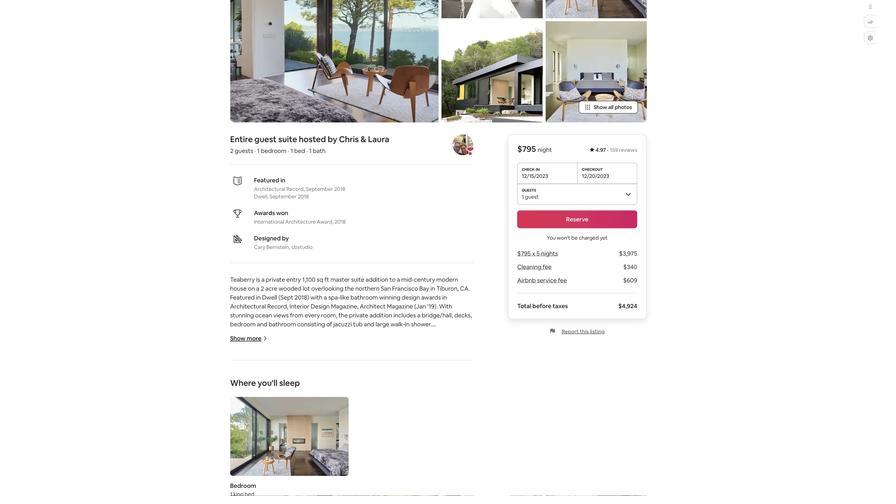 Task type: vqa. For each thing, say whether or not it's contained in the screenshot.
the "workspace"
no



Task type: describe. For each thing, give the bounding box(es) containing it.
a inside this is the perfect romantic retreat for relaxation. we are 25 minutes drive from golden gate bridge yet located in a peaceful, forested area of the tiburon peninsula surrounded by nature. access to nearby paradise park and sea-kayaking combined with some of the world's best biking and hiking in the area make this an amazing location for nature lovers. the tiburon ferry is within 7 minutes drive and connects to san francisco, sausalito and angel island.  sonoma and muir woods are 30 minutes away. a paradise for nature lovers with nearby trails for hiking and cycling. airbnb/h/teaberry-romantic-getaway. aquasana whole house water filter. air purifier. wifi speed: 250-300mbps download. 22-26mbps upload
[[302, 356, 306, 364]]

0 vertical spatial drive
[[417, 347, 431, 355]]

report this listing
[[562, 328, 605, 335]]

air
[[326, 419, 334, 426]]

1 horizontal spatial leads
[[430, 454, 444, 462]]

is right this
[[243, 347, 247, 355]]

before
[[533, 302, 551, 310]]

includes
[[393, 311, 416, 319]]

addition down ample
[[382, 490, 404, 496]]

bedroom view image
[[230, 0, 439, 123]]

a left mid-
[[397, 276, 400, 283]]

cbstudio
[[291, 244, 312, 251]]

golden
[[447, 347, 467, 355]]

the down the entrance
[[345, 463, 355, 471]]

1 vertical spatial tiburon
[[242, 383, 263, 391]]

the right off
[[292, 472, 301, 480]]

to down covered at left bottom
[[398, 472, 404, 480]]

and up 30
[[345, 383, 355, 391]]

featured inside teaberry is a private entry 1,100 sq ft master suite addition to a mid-century modern house on a 2 acre wooded lot overlooking the northern san francisco bay in tiburon, ca. featured in dwell (sept 2018) with a spa-like bathroom winning design awards in architectural record, interior design magazine, architect magazine (jan '19). with stunning ocean views from every room, the private addition includes a bridge/hall, decks, bedroom and bathroom consisting of jacuzzi tub and large walk-in shower.
[[230, 294, 255, 301]]

attached
[[372, 472, 397, 480]]

1 horizontal spatial are
[[376, 347, 385, 355]]

2 vertical spatial has
[[406, 490, 415, 496]]

addition up the large
[[370, 311, 392, 319]]

0 horizontal spatial deck
[[268, 472, 282, 480]]

in down includes
[[405, 320, 410, 328]]

0 horizontal spatial minutes
[[307, 383, 329, 391]]

show for show all photos
[[594, 104, 607, 111]]

$795 for $795 x 5 nights
[[517, 250, 531, 258]]

addition up the door
[[343, 472, 365, 480]]

159
[[610, 147, 618, 153]]

surrounded
[[438, 356, 470, 364]]

1 vertical spatial fee
[[558, 277, 567, 284]]

some
[[435, 365, 451, 373]]

walk-
[[391, 320, 405, 328]]

for down sonoma
[[278, 401, 286, 408]]

1 vertical spatial with
[[422, 365, 434, 373]]

wooded
[[279, 285, 301, 292]]

and left can
[[265, 463, 276, 471]]

to up there
[[445, 454, 451, 462]]

house inside the 1,100sq ft addition has a private entrance located in the bridge which leads to the master suite and can be used as an office. the bridge has a covered deck and there is another small deck off the bedroom. the addition is attached to the main house but separated for privacy by a locked pocket door and hallway. ample parking above the property leads down steps to the private entrance. the addition has it's own landsc
[[431, 472, 447, 480]]

large
[[376, 320, 389, 328]]

in inside the 1,100sq ft addition has a private entrance located in the bridge which leads to the master suite and can be used as an office. the bridge has a covered deck and there is another small deck off the bedroom. the addition is attached to the main house but separated for privacy by a locked pocket door and hallway. ample parking above the property leads down steps to the private entrance. the addition has it's own landsc
[[376, 454, 381, 462]]

and up 'within'
[[282, 374, 293, 382]]

the down hallway.
[[370, 490, 381, 496]]

for up peaceful,
[[327, 347, 335, 355]]

design
[[402, 294, 420, 301]]

a up dwell
[[261, 276, 265, 283]]

1 vertical spatial of
[[372, 356, 377, 364]]

to up biking on the bottom
[[280, 365, 286, 373]]

and down "ocean"
[[257, 320, 267, 328]]

room,
[[321, 311, 337, 319]]

architecture
[[285, 219, 316, 225]]

master inside the 1,100sq ft addition has a private entrance located in the bridge which leads to the master suite and can be used as an office. the bridge has a covered deck and there is another small deck off the bedroom. the addition is attached to the main house but separated for privacy by a locked pocket door and hallway. ample parking above the property leads down steps to the private entrance. the addition has it's own landsc
[[230, 463, 249, 471]]

1 inside dropdown button
[[522, 193, 524, 200]]

bridge
[[245, 356, 263, 364]]

entry
[[286, 276, 301, 283]]

0 vertical spatial fee
[[543, 263, 552, 271]]

a down (jan
[[417, 311, 421, 319]]

the down office.
[[331, 472, 341, 480]]

5
[[536, 250, 540, 258]]

in inside featured in architectural record, september 2018 dwell, september 2018
[[280, 176, 285, 184]]

1 horizontal spatial minutes
[[355, 392, 377, 399]]

property
[[230, 490, 255, 496]]

report this listing button
[[550, 328, 605, 335]]

magazine
[[387, 303, 413, 310]]

0 horizontal spatial area
[[328, 374, 340, 382]]

hallway.
[[369, 481, 390, 489]]

to down locked
[[305, 490, 310, 496]]

photos
[[615, 104, 632, 111]]

teaberry
[[230, 276, 255, 283]]

gate
[[230, 356, 244, 364]]

view from jacuzzi tub image
[[442, 0, 543, 18]]

a up steps
[[298, 481, 301, 489]]

locked
[[302, 481, 321, 489]]

and down 'within'
[[291, 392, 301, 399]]

1 horizontal spatial nearby
[[287, 365, 306, 373]]

the up jacuzzi
[[339, 311, 348, 319]]

house inside teaberry is a private entry 1,100 sq ft master suite addition to a mid-century modern house on a 2 acre wooded lot overlooking the northern san francisco bay in tiburon, ca. featured in dwell (sept 2018) with a spa-like bathroom winning design awards in architectural record, interior design magazine, architect magazine (jan '19). with stunning ocean views from every room, the private addition includes a bridge/hall, decks, bedroom and bathroom consisting of jacuzzi tub and large walk-in shower.
[[230, 285, 247, 292]]

house inside this is the perfect romantic retreat for relaxation. we are 25 minutes drive from golden gate bridge yet located in a peaceful, forested area of the tiburon peninsula surrounded by nature. access to nearby paradise park and sea-kayaking combined with some of the world's best biking and hiking in the area make this an amazing location for nature lovers. the tiburon ferry is within 7 minutes drive and connects to san francisco, sausalito and angel island.  sonoma and muir woods are 30 minutes away. a paradise for nature lovers with nearby trails for hiking and cycling. airbnb/h/teaberry-romantic-getaway. aquasana whole house water filter. air purifier. wifi speed: 250-300mbps download. 22-26mbps upload
[[276, 419, 293, 426]]

the inside this is the perfect romantic retreat for relaxation. we are 25 minutes drive from golden gate bridge yet located in a peaceful, forested area of the tiburon peninsula surrounded by nature. access to nearby paradise park and sea-kayaking combined with some of the world's best biking and hiking in the area make this an amazing location for nature lovers. the tiburon ferry is within 7 minutes drive and connects to san francisco, sausalito and angel island.  sonoma and muir woods are 30 minutes away. a paradise for nature lovers with nearby trails for hiking and cycling. airbnb/h/teaberry-romantic-getaway. aquasana whole house water filter. air purifier. wifi speed: 250-300mbps download. 22-26mbps upload
[[230, 383, 241, 391]]

upload
[[364, 428, 383, 435]]

angel
[[230, 392, 246, 399]]

and right tub
[[364, 320, 374, 328]]

night
[[538, 146, 552, 154]]

door
[[343, 481, 356, 489]]

in down the paradise
[[312, 374, 316, 382]]

awards
[[421, 294, 441, 301]]

1 left bed
[[290, 147, 293, 155]]

show all photos button
[[579, 101, 638, 114]]

lovers.
[[453, 374, 471, 382]]

magazine,
[[331, 303, 358, 310]]

1 vertical spatial nature
[[434, 392, 452, 399]]

the up lovers.
[[459, 365, 468, 373]]

30
[[346, 392, 353, 399]]

7
[[302, 383, 305, 391]]

· right bed
[[306, 147, 308, 155]]

and left there
[[430, 463, 440, 471]]

suite inside 'entire guest suite hosted by chris & laura 2 guests · 1 bedroom · 1 bed · 1 bath'
[[278, 134, 297, 145]]

paradise
[[400, 392, 423, 399]]

interior
[[290, 303, 309, 310]]

is up sonoma
[[279, 383, 283, 391]]

with inside teaberry is a private entry 1,100 sq ft master suite addition to a mid-century modern house on a 2 acre wooded lot overlooking the northern san francisco bay in tiburon, ca. featured in dwell (sept 2018) with a spa-like bathroom winning design awards in architectural record, interior design magazine, architect magazine (jan '19). with stunning ocean views from every room, the private addition includes a bridge/hall, decks, bedroom and bathroom consisting of jacuzzi tub and large walk-in shower.
[[311, 294, 322, 301]]

sausalito
[[430, 383, 455, 391]]

$795 night
[[517, 144, 552, 154]]

1 vertical spatial 2018
[[298, 193, 309, 200]]

is right there
[[457, 463, 461, 471]]

yet inside this is the perfect romantic retreat for relaxation. we are 25 minutes drive from golden gate bridge yet located in a peaceful, forested area of the tiburon peninsula surrounded by nature. access to nearby paradise park and sea-kayaking combined with some of the world's best biking and hiking in the area make this an amazing location for nature lovers. the tiburon ferry is within 7 minutes drive and connects to san francisco, sausalito and angel island.  sonoma and muir woods are 30 minutes away. a paradise for nature lovers with nearby trails for hiking and cycling. airbnb/h/teaberry-romantic-getaway. aquasana whole house water filter. air purifier. wifi speed: 250-300mbps download. 22-26mbps upload
[[264, 356, 273, 364]]

is up hallway.
[[367, 472, 371, 480]]

aquasana
[[230, 419, 257, 426]]

can
[[277, 463, 287, 471]]

sonoma
[[267, 392, 290, 399]]

located inside this is the perfect romantic retreat for relaxation. we are 25 minutes drive from golden gate bridge yet located in a peaceful, forested area of the tiburon peninsula surrounded by nature. access to nearby paradise park and sea-kayaking combined with some of the world's best biking and hiking in the area make this an amazing location for nature lovers. the tiburon ferry is within 7 minutes drive and connects to san francisco, sausalito and angel island.  sonoma and muir woods are 30 minutes away. a paradise for nature lovers with nearby trails for hiking and cycling. airbnb/h/teaberry-romantic-getaway. aquasana whole house water filter. air purifier. wifi speed: 250-300mbps download. 22-26mbps upload
[[274, 356, 295, 364]]

a up used
[[304, 454, 307, 462]]

cleaning fee
[[517, 263, 552, 271]]

and up lovers
[[456, 383, 466, 391]]

guests
[[235, 147, 253, 155]]

airbnb service fee
[[517, 277, 567, 284]]

private up as on the bottom of the page
[[308, 454, 327, 462]]

1 vertical spatial has
[[376, 463, 385, 471]]

hosted
[[299, 134, 326, 145]]

the up bridge
[[248, 347, 257, 355]]

show more button
[[230, 335, 267, 342]]

francisco
[[392, 285, 418, 292]]

a left the spa-
[[324, 294, 327, 301]]

the down covered at left bottom
[[406, 472, 415, 480]]

1,100sq
[[242, 454, 262, 462]]

suite inside the 1,100sq ft addition has a private entrance located in the bridge which leads to the master suite and can be used as an office. the bridge has a covered deck and there is another small deck off the bedroom. the addition is attached to the main house but separated for privacy by a locked pocket door and hallway. ample parking above the property leads down steps to the private entrance. the addition has it's own landsc
[[251, 463, 264, 471]]

off
[[283, 472, 291, 480]]

make
[[341, 374, 356, 382]]

international
[[254, 219, 284, 225]]

addition up northern
[[366, 276, 388, 283]]

like
[[340, 294, 349, 301]]

2018 for won
[[335, 219, 346, 225]]

0 vertical spatial hiking
[[294, 374, 310, 382]]

a right on
[[256, 285, 259, 292]]

1 horizontal spatial be
[[571, 234, 578, 241]]

the left 1,100sq
[[230, 454, 241, 462]]

0 horizontal spatial bathroom
[[269, 320, 296, 328]]

francisco,
[[402, 383, 429, 391]]

be inside the 1,100sq ft addition has a private entrance located in the bridge which leads to the master suite and can be used as an office. the bridge has a covered deck and there is another small deck off the bedroom. the addition is attached to the main house but separated for privacy by a locked pocket door and hallway. ample parking above the property leads down steps to the private entrance. the addition has it's own landsc
[[288, 463, 295, 471]]

(sept
[[278, 294, 293, 301]]

ocean
[[255, 311, 272, 319]]

covered
[[391, 463, 413, 471]]

airbnb
[[517, 277, 536, 284]]

to inside teaberry is a private entry 1,100 sq ft master suite addition to a mid-century modern house on a 2 acre wooded lot overlooking the northern san francisco bay in tiburon, ca. featured in dwell (sept 2018) with a spa-like bathroom winning design awards in architectural record, interior design magazine, architect magazine (jan '19). with stunning ocean views from every room, the private addition includes a bridge/hall, decks, bedroom and bathroom consisting of jacuzzi tub and large walk-in shower.
[[390, 276, 396, 283]]

where
[[230, 378, 256, 388]]

suite inside teaberry is a private entry 1,100 sq ft master suite addition to a mid-century modern house on a 2 acre wooded lot overlooking the northern san francisco bay in tiburon, ca. featured in dwell (sept 2018) with a spa-like bathroom winning design awards in architectural record, interior design magazine, architect magazine (jan '19). with stunning ocean views from every room, the private addition includes a bridge/hall, decks, bedroom and bathroom consisting of jacuzzi tub and large walk-in shower.
[[351, 276, 364, 283]]

used
[[297, 463, 310, 471]]

and down the muir
[[305, 401, 315, 408]]

show all photos
[[594, 104, 632, 111]]

in up the with on the right bottom of the page
[[442, 294, 447, 301]]

$795 for $795 night
[[517, 144, 536, 154]]

in down romantic
[[296, 356, 301, 364]]

the down locked
[[312, 490, 321, 496]]

1 vertical spatial drive
[[330, 383, 344, 391]]

0 horizontal spatial september
[[270, 193, 297, 200]]

located inside the 1,100sq ft addition has a private entrance located in the bridge which leads to the master suite and can be used as an office. the bridge has a covered deck and there is another small deck off the bedroom. the addition is attached to the main house but separated for privacy by a locked pocket door and hallway. ample parking above the property leads down steps to the private entrance. the addition has it's own landsc
[[354, 454, 375, 462]]

1 vertical spatial nearby
[[243, 401, 262, 408]]

where you'll sleep region
[[227, 378, 476, 496]]

the up kayaking
[[379, 356, 388, 364]]

· left 159 at the right
[[607, 147, 608, 153]]

within
[[284, 383, 301, 391]]

century
[[414, 276, 435, 283]]

from inside this is the perfect romantic retreat for relaxation. we are 25 minutes drive from golden gate bridge yet located in a peaceful, forested area of the tiburon peninsula surrounded by nature. access to nearby paradise park and sea-kayaking combined with some of the world's best biking and hiking in the area make this an amazing location for nature lovers. the tiburon ferry is within 7 minutes drive and connects to san francisco, sausalito and angel island.  sonoma and muir woods are 30 minutes away. a paradise for nature lovers with nearby trails for hiking and cycling. airbnb/h/teaberry-romantic-getaway. aquasana whole house water filter. air purifier. wifi speed: 250-300mbps download. 22-26mbps upload
[[432, 347, 446, 355]]

the up like
[[345, 285, 354, 292]]

and up entrance.
[[357, 481, 367, 489]]

a up attached at left
[[386, 463, 390, 471]]

private down pocket
[[322, 490, 341, 496]]

addition up can
[[269, 454, 292, 462]]

there
[[441, 463, 456, 471]]

0 vertical spatial nature
[[434, 374, 452, 382]]

for inside the 1,100sq ft addition has a private entrance located in the bridge which leads to the master suite and can be used as an office. the bridge has a covered deck and there is another small deck off the bedroom. the addition is attached to the main house but separated for privacy by a locked pocket door and hallway. ample parking above the property leads down steps to the private entrance. the addition has it's own landsc
[[259, 481, 267, 489]]

tiburon,
[[436, 285, 459, 292]]

charged
[[579, 234, 599, 241]]

consisting
[[297, 320, 325, 328]]

1 horizontal spatial tiburon
[[389, 356, 410, 364]]

from inside teaberry is a private entry 1,100 sq ft master suite addition to a mid-century modern house on a 2 acre wooded lot overlooking the northern san francisco bay in tiburon, ca. featured in dwell (sept 2018) with a spa-like bathroom winning design awards in architectural record, interior design magazine, architect magazine (jan '19). with stunning ocean views from every room, the private addition includes a bridge/hall, decks, bedroom and bathroom consisting of jacuzzi tub and large walk-in shower.
[[290, 311, 303, 319]]

pocket
[[322, 481, 341, 489]]

biking
[[264, 374, 281, 382]]

in left dwell
[[256, 294, 261, 301]]

an inside this is the perfect romantic retreat for relaxation. we are 25 minutes drive from golden gate bridge yet located in a peaceful, forested area of the tiburon peninsula surrounded by nature. access to nearby paradise park and sea-kayaking combined with some of the world's best biking and hiking in the area make this an amazing location for nature lovers. the tiburon ferry is within 7 minutes drive and connects to san francisco, sausalito and angel island.  sonoma and muir woods are 30 minutes away. a paradise for nature lovers with nearby trails for hiking and cycling. airbnb/h/teaberry-romantic-getaway. aquasana whole house water filter. air purifier. wifi speed: 250-300mbps download. 22-26mbps upload
[[369, 374, 376, 382]]

1 vertical spatial bridge
[[356, 463, 374, 471]]

ferry
[[264, 383, 277, 391]]

the up there
[[453, 454, 462, 462]]

best
[[251, 374, 263, 382]]

private up tub
[[349, 311, 368, 319]]

0 horizontal spatial leads
[[256, 490, 270, 496]]

location
[[401, 374, 423, 382]]



Task type: locate. For each thing, give the bounding box(es) containing it.
by inside this is the perfect romantic retreat for relaxation. we are 25 minutes drive from golden gate bridge yet located in a peaceful, forested area of the tiburon peninsula surrounded by nature. access to nearby paradise park and sea-kayaking combined with some of the world's best biking and hiking in the area make this an amazing location for nature lovers. the tiburon ferry is within 7 minutes drive and connects to san francisco, sausalito and angel island.  sonoma and muir woods are 30 minutes away. a paradise for nature lovers with nearby trails for hiking and cycling. airbnb/h/teaberry-romantic-getaway. aquasana whole house water filter. air purifier. wifi speed: 250-300mbps download. 22-26mbps upload
[[230, 365, 237, 373]]

show for show more
[[230, 335, 245, 342]]

from up the peninsula
[[432, 347, 446, 355]]

bathroom down northern
[[351, 294, 378, 301]]

1 vertical spatial area
[[328, 374, 340, 382]]

with up "design"
[[311, 294, 322, 301]]

2018 inside awards won international architecture award, 2018
[[335, 219, 346, 225]]

acre
[[265, 285, 277, 292]]

0 horizontal spatial master
[[230, 463, 249, 471]]

1 vertical spatial september
[[270, 193, 297, 200]]

main
[[416, 472, 429, 480]]

every
[[305, 311, 320, 319]]

bridge up attached at left
[[356, 463, 374, 471]]

1 vertical spatial architectural
[[230, 303, 266, 310]]

4.97
[[596, 147, 606, 153]]

2 horizontal spatial of
[[452, 365, 458, 373]]

record, up won at the left
[[286, 186, 305, 193]]

minutes right 25
[[394, 347, 416, 355]]

$609
[[623, 277, 637, 284]]

of down room,
[[326, 320, 332, 328]]

are left 30
[[336, 392, 345, 399]]

featured
[[254, 176, 279, 184], [230, 294, 255, 301]]

bay
[[419, 285, 429, 292]]

winning
[[379, 294, 400, 301]]

1 vertical spatial $795
[[517, 250, 531, 258]]

0 vertical spatial located
[[274, 356, 295, 364]]

0 vertical spatial are
[[376, 347, 385, 355]]

the 1,100sq ft addition has a private entrance located in the bridge which leads to the master suite and can be used as an office. the bridge has a covered deck and there is another small deck off the bedroom. the addition is attached to the main house but separated for privacy by a locked pocket door and hallway. ample parking above the property leads down steps to the private entrance. the addition has it's own landsc
[[230, 454, 471, 496]]

leads
[[430, 454, 444, 462], [256, 490, 270, 496]]

2 vertical spatial suite
[[251, 463, 264, 471]]

entire
[[230, 134, 253, 145]]

featured up 'dwell,'
[[254, 176, 279, 184]]

1 vertical spatial record,
[[267, 303, 288, 310]]

this inside this is the perfect romantic retreat for relaxation. we are 25 minutes drive from golden gate bridge yet located in a peaceful, forested area of the tiburon peninsula surrounded by nature. access to nearby paradise park and sea-kayaking combined with some of the world's best biking and hiking in the area make this an amazing location for nature lovers. the tiburon ferry is within 7 minutes drive and connects to san francisco, sausalito and angel island.  sonoma and muir woods are 30 minutes away. a paradise for nature lovers with nearby trails for hiking and cycling. airbnb/h/teaberry-romantic-getaway. aquasana whole house water filter. air purifier. wifi speed: 250-300mbps download. 22-26mbps upload
[[358, 374, 368, 382]]

1 horizontal spatial area
[[358, 356, 370, 364]]

0 horizontal spatial this
[[358, 374, 368, 382]]

dwell,
[[254, 193, 268, 200]]

to
[[390, 276, 396, 283], [280, 365, 286, 373], [383, 383, 389, 391], [445, 454, 451, 462], [398, 472, 404, 480], [305, 490, 310, 496]]

award-winning ocean view luxury master suite. image 4 image
[[546, 0, 647, 18]]

0 vertical spatial bathroom
[[351, 294, 378, 301]]

guest right entire
[[254, 134, 277, 145]]

of down we
[[372, 356, 377, 364]]

the up covered at left bottom
[[382, 454, 392, 462]]

a down romantic
[[302, 356, 306, 364]]

entire guest suite hosted by chris & laura 2 guests · 1 bedroom · 1 bed · 1 bath
[[230, 134, 389, 155]]

1 horizontal spatial yet
[[600, 234, 608, 241]]

nearby up sleep
[[287, 365, 306, 373]]

0 vertical spatial guest
[[254, 134, 277, 145]]

0 horizontal spatial house
[[230, 285, 247, 292]]

1 horizontal spatial located
[[354, 454, 375, 462]]

$795 left night
[[517, 144, 536, 154]]

1 vertical spatial an
[[318, 463, 325, 471]]

& laura
[[361, 134, 389, 145]]

suite up bed
[[278, 134, 297, 145]]

0 vertical spatial from
[[290, 311, 303, 319]]

by up steps
[[290, 481, 296, 489]]

0 horizontal spatial suite
[[251, 463, 264, 471]]

paradise
[[307, 365, 330, 373]]

0 vertical spatial an
[[369, 374, 376, 382]]

0 horizontal spatial from
[[290, 311, 303, 319]]

1 vertical spatial yet
[[264, 356, 273, 364]]

the up angel
[[230, 383, 241, 391]]

guest for entire
[[254, 134, 277, 145]]

2 vertical spatial with
[[230, 401, 242, 408]]

1 vertical spatial 2
[[261, 285, 264, 292]]

addition
[[366, 276, 388, 283], [370, 311, 392, 319], [269, 454, 292, 462], [343, 472, 365, 480], [382, 490, 404, 496]]

chris & laura is a superhost. learn more about chris & laura. image
[[452, 135, 473, 155], [452, 135, 473, 155]]

$795 x 5 nights
[[517, 250, 558, 258]]

but
[[449, 472, 458, 480]]

0 horizontal spatial with
[[230, 401, 242, 408]]

25
[[386, 347, 393, 355]]

0 vertical spatial show
[[594, 104, 607, 111]]

1 vertical spatial house
[[276, 419, 293, 426]]

awards won international architecture award, 2018
[[254, 209, 346, 225]]

record, inside teaberry is a private entry 1,100 sq ft master suite addition to a mid-century modern house on a 2 acre wooded lot overlooking the northern san francisco bay in tiburon, ca. featured in dwell (sept 2018) with a spa-like bathroom winning design awards in architectural record, interior design magazine, architect magazine (jan '19). with stunning ocean views from every room, the private addition includes a bridge/hall, decks, bedroom and bathroom consisting of jacuzzi tub and large walk-in shower.
[[267, 303, 288, 310]]

· right guests
[[254, 147, 256, 155]]

taxes
[[553, 302, 568, 310]]

0 horizontal spatial an
[[318, 463, 325, 471]]

1 horizontal spatial house
[[276, 419, 293, 426]]

nature down sausalito
[[434, 392, 452, 399]]

suite up the small
[[251, 463, 264, 471]]

of inside teaberry is a private entry 1,100 sq ft master suite addition to a mid-century modern house on a 2 acre wooded lot overlooking the northern san francisco bay in tiburon, ca. featured in dwell (sept 2018) with a spa-like bathroom winning design awards in architectural record, interior design magazine, architect magazine (jan '19). with stunning ocean views from every room, the private addition includes a bridge/hall, decks, bedroom and bathroom consisting of jacuzzi tub and large walk-in shower.
[[326, 320, 332, 328]]

1 vertical spatial be
[[288, 463, 295, 471]]

0 vertical spatial of
[[326, 320, 332, 328]]

san inside teaberry is a private entry 1,100 sq ft master suite addition to a mid-century modern house on a 2 acre wooded lot overlooking the northern san francisco bay in tiburon, ca. featured in dwell (sept 2018) with a spa-like bathroom winning design awards in architectural record, interior design magazine, architect magazine (jan '19). with stunning ocean views from every room, the private addition includes a bridge/hall, decks, bedroom and bathroom consisting of jacuzzi tub and large walk-in shower.
[[381, 285, 391, 292]]

2018 for in
[[334, 186, 345, 193]]

0 horizontal spatial bridge
[[356, 463, 374, 471]]

1 horizontal spatial this
[[580, 328, 589, 335]]

has left the it's
[[406, 490, 415, 496]]

perfect
[[258, 347, 279, 355]]

nearby down "island."
[[243, 401, 262, 408]]

0 vertical spatial master
[[330, 276, 350, 283]]

this down sea-
[[358, 374, 368, 382]]

private
[[266, 276, 285, 283], [349, 311, 368, 319], [308, 454, 327, 462], [322, 490, 341, 496]]

guest for 1
[[525, 193, 539, 200]]

master up the overlooking in the left bottom of the page
[[330, 276, 350, 283]]

record,
[[286, 186, 305, 193], [267, 303, 288, 310]]

show inside button
[[594, 104, 607, 111]]

0 vertical spatial featured
[[254, 176, 279, 184]]

an up the connects
[[369, 374, 376, 382]]

0 vertical spatial yet
[[600, 234, 608, 241]]

romantic
[[281, 347, 305, 355]]

is inside teaberry is a private entry 1,100 sq ft master suite addition to a mid-century modern house on a 2 acre wooded lot overlooking the northern san francisco bay in tiburon, ca. featured in dwell (sept 2018) with a spa-like bathroom winning design awards in architectural record, interior design magazine, architect magazine (jan '19). with stunning ocean views from every room, the private addition includes a bridge/hall, decks, bedroom and bathroom consisting of jacuzzi tub and large walk-in shower.
[[256, 276, 260, 283]]

2 horizontal spatial suite
[[351, 276, 364, 283]]

0 vertical spatial record,
[[286, 186, 305, 193]]

bedroom inside 'entire guest suite hosted by chris & laura 2 guests · 1 bedroom · 1 bed · 1 bath'
[[261, 147, 286, 155]]

architectural inside teaberry is a private entry 1,100 sq ft master suite addition to a mid-century modern house on a 2 acre wooded lot overlooking the northern san francisco bay in tiburon, ca. featured in dwell (sept 2018) with a spa-like bathroom winning design awards in architectural record, interior design magazine, architect magazine (jan '19). with stunning ocean views from every room, the private addition includes a bridge/hall, decks, bedroom and bathroom consisting of jacuzzi tub and large walk-in shower.
[[230, 303, 266, 310]]

privacy
[[269, 481, 288, 489]]

connects
[[356, 383, 382, 391]]

nature down some
[[434, 374, 452, 382]]

leads left down in the bottom of the page
[[256, 490, 270, 496]]

you
[[547, 234, 556, 241]]

drive up woods
[[330, 383, 344, 391]]

peaceful,
[[307, 356, 332, 364]]

master inside teaberry is a private entry 1,100 sq ft master suite addition to a mid-century modern house on a 2 acre wooded lot overlooking the northern san francisco bay in tiburon, ca. featured in dwell (sept 2018) with a spa-like bathroom winning design awards in architectural record, interior design magazine, architect magazine (jan '19). with stunning ocean views from every room, the private addition includes a bridge/hall, decks, bedroom and bathroom consisting of jacuzzi tub and large walk-in shower.
[[330, 276, 350, 283]]

record, up views
[[267, 303, 288, 310]]

area down park
[[328, 374, 340, 382]]

0 vertical spatial suite
[[278, 134, 297, 145]]

1 vertical spatial guest
[[525, 193, 539, 200]]

nature.
[[238, 365, 257, 373]]

1 left bath
[[309, 147, 312, 155]]

awards
[[254, 209, 275, 217]]

1 vertical spatial san
[[390, 383, 400, 391]]

bedroom image
[[546, 21, 647, 123], [230, 397, 349, 476], [230, 397, 349, 476]]

2 $795 from the top
[[517, 250, 531, 258]]

san up 'winning'
[[381, 285, 391, 292]]

1 $795 from the top
[[517, 144, 536, 154]]

0 vertical spatial leads
[[430, 454, 444, 462]]

september up award,
[[306, 186, 333, 193]]

are left 25
[[376, 347, 385, 355]]

0 horizontal spatial tiburon
[[242, 383, 263, 391]]

featured in architectural record, september 2018 dwell, september 2018
[[254, 176, 345, 200]]

a
[[261, 276, 265, 283], [397, 276, 400, 283], [256, 285, 259, 292], [324, 294, 327, 301], [417, 311, 421, 319], [302, 356, 306, 364], [304, 454, 307, 462], [386, 463, 390, 471], [298, 481, 301, 489]]

architectural up 'dwell,'
[[254, 186, 285, 193]]

house
[[230, 285, 247, 292], [276, 419, 293, 426], [431, 472, 447, 480]]

stunning
[[230, 311, 254, 319]]

deck down "which"
[[415, 463, 428, 471]]

1 vertical spatial bathroom
[[269, 320, 296, 328]]

guest inside 1 guest dropdown button
[[525, 193, 539, 200]]

report
[[562, 328, 579, 335]]

an right as on the bottom of the page
[[318, 463, 325, 471]]

0 vertical spatial house
[[230, 285, 247, 292]]

park
[[331, 365, 343, 373]]

reviews
[[619, 147, 637, 153]]

1 horizontal spatial fee
[[558, 277, 567, 284]]

private up acre
[[266, 276, 285, 283]]

the down but
[[451, 481, 460, 489]]

design
[[311, 303, 330, 310]]

in right the bay
[[430, 285, 435, 292]]

1 vertical spatial hiking
[[287, 401, 304, 408]]

suite up northern
[[351, 276, 364, 283]]

0 vertical spatial area
[[358, 356, 370, 364]]

0 vertical spatial minutes
[[394, 347, 416, 355]]

1 vertical spatial minutes
[[307, 383, 329, 391]]

ca.
[[460, 285, 470, 292]]

bedroom left bed
[[261, 147, 286, 155]]

by inside 'entire guest suite hosted by chris & laura 2 guests · 1 bedroom · 1 bed · 1 bath'
[[328, 134, 337, 145]]

the down the paradise
[[318, 374, 327, 382]]

bedroom button
[[230, 397, 349, 496]]

listing
[[590, 328, 605, 335]]

0 vertical spatial with
[[311, 294, 322, 301]]

drive up the peninsula
[[417, 347, 431, 355]]

san inside this is the perfect romantic retreat for relaxation. we are 25 minutes drive from golden gate bridge yet located in a peaceful, forested area of the tiburon peninsula surrounded by nature. access to nearby paradise park and sea-kayaking combined with some of the world's best biking and hiking in the area make this an amazing location for nature lovers. the tiburon ferry is within 7 minutes drive and connects to san francisco, sausalito and angel island.  sonoma and muir woods are 30 minutes away. a paradise for nature lovers with nearby trails for hiking and cycling. airbnb/h/teaberry-romantic-getaway. aquasana whole house water filter. air purifier. wifi speed: 250-300mbps download. 22-26mbps upload
[[390, 383, 400, 391]]

architectural up the stunning
[[230, 303, 266, 310]]

and
[[257, 320, 267, 328], [364, 320, 374, 328], [345, 365, 355, 373], [282, 374, 293, 382], [345, 383, 355, 391], [456, 383, 466, 391], [291, 392, 301, 399], [305, 401, 315, 408], [265, 463, 276, 471], [430, 463, 440, 471], [357, 481, 367, 489]]

for up "francisco,"
[[425, 374, 433, 382]]

sq
[[317, 276, 323, 283]]

1 vertical spatial show
[[230, 335, 245, 342]]

by down gate
[[230, 365, 237, 373]]

whole
[[258, 419, 275, 426]]

of down 'surrounded'
[[452, 365, 458, 373]]

1 horizontal spatial 2
[[261, 285, 264, 292]]

2 horizontal spatial house
[[431, 472, 447, 480]]

reserve
[[566, 216, 588, 223]]

with
[[439, 303, 452, 310]]

chris
[[339, 134, 359, 145]]

0 horizontal spatial has
[[293, 454, 302, 462]]

download.
[[302, 428, 330, 435]]

1 vertical spatial master
[[230, 463, 249, 471]]

an inside the 1,100sq ft addition has a private entrance located in the bridge which leads to the master suite and can be used as an office. the bridge has a covered deck and there is another small deck off the bedroom. the addition is attached to the main house but separated for privacy by a locked pocket door and hallway. ample parking above the property leads down steps to the private entrance. the addition has it's own landsc
[[318, 463, 325, 471]]

0 vertical spatial september
[[306, 186, 333, 193]]

dwell
[[262, 294, 277, 301]]

hiking up romantic-
[[287, 401, 304, 408]]

record, inside featured in architectural record, september 2018 dwell, september 2018
[[286, 186, 305, 193]]

1 right guests
[[257, 147, 260, 155]]

guest
[[254, 134, 277, 145], [525, 193, 539, 200]]

2 vertical spatial minutes
[[355, 392, 377, 399]]

· left bed
[[288, 147, 289, 155]]

airbnb/h/teaberry-
[[230, 410, 282, 417]]

from down interior at left
[[290, 311, 303, 319]]

by left chris
[[328, 134, 337, 145]]

for down "francisco,"
[[425, 392, 433, 399]]

0 horizontal spatial yet
[[264, 356, 273, 364]]

0 vertical spatial has
[[293, 454, 302, 462]]

lot
[[303, 285, 310, 292]]

2 inside teaberry is a private entry 1,100 sq ft master suite addition to a mid-century modern house on a 2 acre wooded lot overlooking the northern san francisco bay in tiburon, ca. featured in dwell (sept 2018) with a spa-like bathroom winning design awards in architectural record, interior design magazine, architect magazine (jan '19). with stunning ocean views from every room, the private addition includes a bridge/hall, decks, bedroom and bathroom consisting of jacuzzi tub and large walk-in shower.
[[261, 285, 264, 292]]

in up won at the left
[[280, 176, 285, 184]]

tiburon up combined
[[389, 356, 410, 364]]

1 horizontal spatial with
[[311, 294, 322, 301]]

yet right charged
[[600, 234, 608, 241]]

ft inside teaberry is a private entry 1,100 sq ft master suite addition to a mid-century modern house on a 2 acre wooded lot overlooking the northern san francisco bay in tiburon, ca. featured in dwell (sept 2018) with a spa-like bathroom winning design awards in architectural record, interior design magazine, architect magazine (jan '19). with stunning ocean views from every room, the private addition includes a bridge/hall, decks, bedroom and bathroom consisting of jacuzzi tub and large walk-in shower.
[[324, 276, 329, 283]]

bed
[[294, 147, 305, 155]]

2 vertical spatial of
[[452, 365, 458, 373]]

ft inside the 1,100sq ft addition has a private entrance located in the bridge which leads to the master suite and can be used as an office. the bridge has a covered deck and there is another small deck off the bedroom. the addition is attached to the main house but separated for privacy by a locked pocket door and hallway. ample parking above the property leads down steps to the private entrance. the addition has it's own landsc
[[263, 454, 268, 462]]

bernstein,
[[266, 244, 290, 251]]

access
[[259, 365, 278, 373]]

it's
[[416, 490, 424, 496]]

by inside the 1,100sq ft addition has a private entrance located in the bridge which leads to the master suite and can be used as an office. the bridge has a covered deck and there is another small deck off the bedroom. the addition is attached to the main house but separated for privacy by a locked pocket door and hallway. ample parking above the property leads down steps to the private entrance. the addition has it's own landsc
[[290, 481, 296, 489]]

architectural inside featured in architectural record, september 2018 dwell, september 2018
[[254, 186, 285, 193]]

exterior image
[[442, 21, 543, 123]]

0 horizontal spatial located
[[274, 356, 295, 364]]

getaway.
[[309, 410, 333, 417]]

1 horizontal spatial deck
[[415, 463, 428, 471]]

all
[[608, 104, 614, 111]]

sleep
[[279, 378, 300, 388]]

guest inside 'entire guest suite hosted by chris & laura 2 guests · 1 bedroom · 1 bed · 1 bath'
[[254, 134, 277, 145]]

be right won't
[[571, 234, 578, 241]]

away.
[[378, 392, 393, 399]]

airbnb service fee button
[[517, 277, 567, 284]]

0 horizontal spatial be
[[288, 463, 295, 471]]

water
[[294, 419, 310, 426]]

leads up there
[[430, 454, 444, 462]]

to up away.
[[383, 383, 389, 391]]

another
[[230, 472, 252, 480]]

0 horizontal spatial are
[[336, 392, 345, 399]]

bath
[[313, 147, 326, 155]]

1 vertical spatial deck
[[268, 472, 282, 480]]

300mbps
[[275, 428, 301, 435]]

1 horizontal spatial bridge
[[393, 454, 411, 462]]

deck up privacy
[[268, 472, 282, 480]]

purifier.
[[335, 419, 356, 426]]

0 horizontal spatial bedroom
[[230, 320, 256, 328]]

0 vertical spatial 2018
[[334, 186, 345, 193]]

be right can
[[288, 463, 295, 471]]

bathroom down views
[[269, 320, 296, 328]]

2 horizontal spatial with
[[422, 365, 434, 373]]

the
[[230, 383, 241, 391], [230, 454, 241, 462], [345, 463, 355, 471], [331, 472, 341, 480], [370, 490, 381, 496]]

1 horizontal spatial from
[[432, 347, 446, 355]]

world's
[[230, 374, 250, 382]]

0 horizontal spatial guest
[[254, 134, 277, 145]]

service
[[537, 277, 557, 284]]

$795 left x
[[517, 250, 531, 258]]

1 horizontal spatial drive
[[417, 347, 431, 355]]

1 horizontal spatial bathroom
[[351, 294, 378, 301]]

1 horizontal spatial of
[[372, 356, 377, 364]]

2 horizontal spatial minutes
[[394, 347, 416, 355]]

1 horizontal spatial september
[[306, 186, 333, 193]]

0 vertical spatial this
[[580, 328, 589, 335]]

amazing
[[377, 374, 400, 382]]

september
[[306, 186, 333, 193], [270, 193, 297, 200]]

on
[[248, 285, 255, 292]]

and up make
[[345, 365, 355, 373]]

sea-
[[356, 365, 368, 373]]

is right teaberry
[[256, 276, 260, 283]]

bedroom inside teaberry is a private entry 1,100 sq ft master suite addition to a mid-century modern house on a 2 acre wooded lot overlooking the northern san francisco bay in tiburon, ca. featured in dwell (sept 2018) with a spa-like bathroom winning design awards in architectural record, interior design magazine, architect magazine (jan '19). with stunning ocean views from every room, the private addition includes a bridge/hall, decks, bedroom and bathroom consisting of jacuzzi tub and large walk-in shower.
[[230, 320, 256, 328]]

steps
[[288, 490, 303, 496]]

1 vertical spatial from
[[432, 347, 446, 355]]

1,100
[[302, 276, 315, 283]]

1 vertical spatial ft
[[263, 454, 268, 462]]

peninsula
[[412, 356, 437, 364]]

small
[[253, 472, 267, 480]]

cycling.
[[317, 401, 337, 408]]

1 vertical spatial this
[[358, 374, 368, 382]]

2 horizontal spatial has
[[406, 490, 415, 496]]

ample
[[391, 481, 409, 489]]

featured inside featured in architectural record, september 2018 dwell, september 2018
[[254, 176, 279, 184]]

designed by cary bernstein, cbstudio
[[254, 234, 312, 251]]

modern
[[436, 276, 458, 283]]

0 vertical spatial san
[[381, 285, 391, 292]]

the
[[345, 285, 354, 292], [339, 311, 348, 319], [248, 347, 257, 355], [379, 356, 388, 364], [459, 365, 468, 373], [318, 374, 327, 382], [382, 454, 392, 462], [453, 454, 462, 462], [292, 472, 301, 480], [406, 472, 415, 480], [451, 481, 460, 489], [312, 490, 321, 496]]

you won't be charged yet
[[547, 234, 608, 241]]

2 inside 'entire guest suite hosted by chris & laura 2 guests · 1 bedroom · 1 bed · 1 bath'
[[230, 147, 234, 155]]

by inside designed by cary bernstein, cbstudio
[[282, 234, 289, 242]]

master up another
[[230, 463, 249, 471]]

0 vertical spatial ft
[[324, 276, 329, 283]]

0 horizontal spatial drive
[[330, 383, 344, 391]]

entrance
[[328, 454, 353, 462]]



